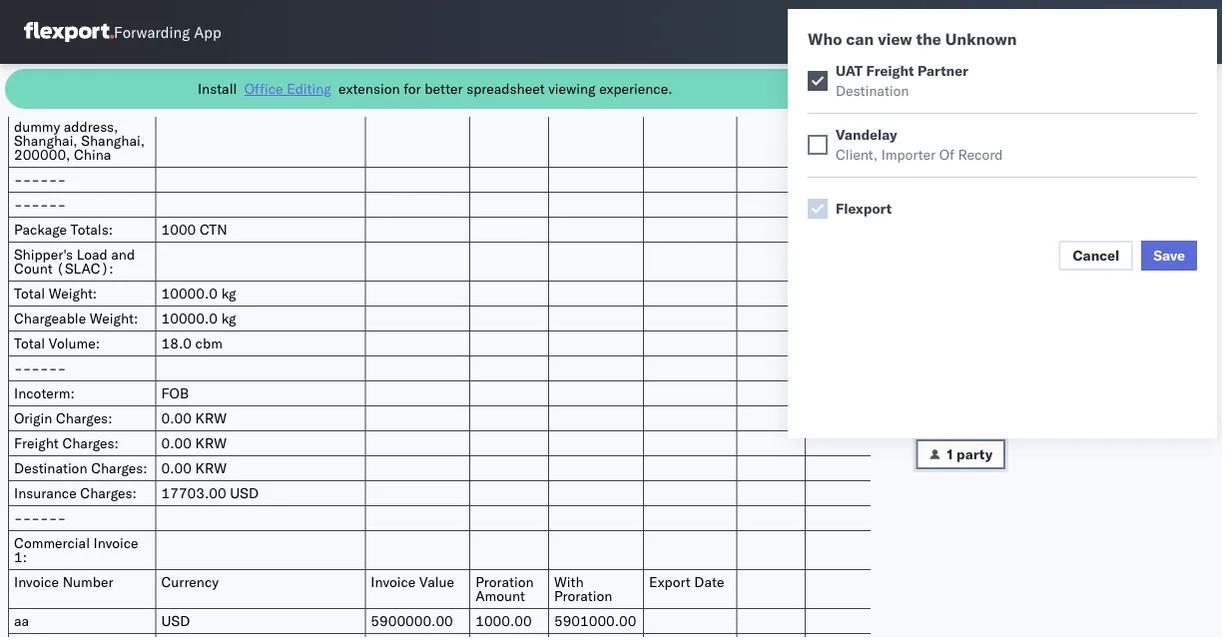 Task type: describe. For each thing, give the bounding box(es) containing it.
viewing
[[549, 80, 596, 97]]

flexport. image
[[24, 22, 114, 42]]

experience.
[[599, 80, 673, 97]]

3 ------ from the top
[[14, 360, 66, 377]]

Search Shipments (/) text field
[[840, 17, 1033, 47]]

krw for freight charges:
[[195, 434, 227, 452]]

destination inside uat freight partner destination
[[836, 82, 909, 99]]

currency
[[161, 573, 219, 591]]

cancel
[[1073, 247, 1120, 264]]

save
[[1154, 247, 1186, 264]]

200000,
[[14, 146, 70, 163]]

partner
[[918, 62, 969, 79]]

dummy
[[14, 118, 60, 135]]

address,
[[64, 118, 118, 135]]

document name
[[916, 137, 1028, 154]]

1000.00
[[476, 612, 532, 630]]

document for document visibility
[[916, 420, 985, 438]]

view
[[878, 29, 913, 49]]

editing
[[287, 80, 331, 97]]

weight: for chargeable weight:
[[90, 310, 138, 327]]

cbm
[[195, 335, 223, 352]]

commercial
[[14, 534, 90, 552]]

record
[[958, 146, 1003, 163]]

load
[[77, 246, 108, 263]]

can
[[846, 29, 874, 49]]

cancel button
[[1059, 241, 1134, 271]]

10000.0 kg for total weight:
[[161, 285, 236, 302]]

chargeable
[[14, 310, 86, 327]]

spreadsheet
[[467, 80, 545, 97]]

charges: for insurance charges:
[[80, 484, 137, 502]]

origin
[[14, 410, 52, 427]]

who
[[808, 29, 842, 49]]

forwarding app link
[[24, 22, 221, 42]]

invoice value
[[371, 573, 455, 591]]

chargeable weight:
[[14, 310, 138, 327]]

17703.00
[[161, 484, 226, 502]]

for
[[404, 80, 421, 97]]

2 ------ from the top
[[14, 196, 66, 213]]

18.0
[[161, 335, 192, 352]]

invoice for invoice value
[[371, 573, 416, 591]]

party
[[957, 445, 993, 463]]

count
[[14, 260, 53, 277]]

dummy address, shanghai, shanghai, 200000, china
[[14, 118, 145, 163]]

vandelay
[[836, 126, 898, 143]]

prealertinstructions_preview.xlsx
[[916, 157, 1130, 174]]

visibility
[[989, 420, 1048, 438]]

1 vertical spatial destination
[[14, 459, 87, 477]]

1:
[[14, 548, 27, 566]]

better
[[425, 80, 463, 97]]

origin charges:
[[14, 410, 112, 427]]

invoice inside commercial invoice 1:
[[94, 534, 138, 552]]

2 shanghai, from the left
[[81, 132, 145, 149]]

weight: for total weight:
[[49, 285, 97, 302]]

forwarding app
[[114, 22, 221, 41]]

of
[[940, 146, 955, 163]]

export
[[649, 573, 691, 591]]

value
[[419, 573, 455, 591]]

destination charges:
[[14, 459, 147, 477]]

1000 ctn
[[161, 221, 227, 238]]

uat
[[836, 62, 863, 79]]

0.00 for freight charges:
[[161, 434, 192, 452]]

insurance
[[14, 484, 77, 502]]

amount
[[476, 587, 525, 605]]

0 horizontal spatial proration
[[476, 573, 534, 591]]

1
[[947, 445, 953, 463]]

1000
[[161, 221, 196, 238]]

invoice for invoice number
[[14, 573, 59, 591]]

china
[[74, 146, 111, 163]]

1 horizontal spatial proration
[[554, 587, 613, 605]]

0 horizontal spatial usd
[[161, 612, 190, 630]]



Task type: locate. For each thing, give the bounding box(es) containing it.
0.00 for destination charges:
[[161, 459, 192, 477]]

the
[[917, 29, 942, 49]]

3 krw from the top
[[195, 459, 227, 477]]

fob
[[161, 385, 189, 402]]

0 vertical spatial usd
[[230, 484, 259, 502]]

1 0.00 from the top
[[161, 410, 192, 427]]

shanghai,
[[14, 132, 78, 149], [81, 132, 145, 149]]

------ down insurance
[[14, 509, 66, 527]]

total weight:
[[14, 285, 97, 302]]

proration
[[476, 573, 534, 591], [554, 587, 613, 605]]

document visibility
[[916, 420, 1048, 438]]

1 horizontal spatial destination
[[836, 82, 909, 99]]

0.00
[[161, 410, 192, 427], [161, 434, 192, 452], [161, 459, 192, 477]]

invoice up number
[[94, 534, 138, 552]]

0 vertical spatial weight:
[[49, 285, 97, 302]]

1 krw from the top
[[195, 410, 227, 427]]

1 10000.0 from the top
[[161, 285, 218, 302]]

0 vertical spatial krw
[[195, 410, 227, 427]]

-
[[14, 171, 23, 188], [23, 171, 31, 188], [31, 171, 40, 188], [40, 171, 49, 188], [49, 171, 57, 188], [57, 171, 66, 188], [14, 196, 23, 213], [23, 196, 31, 213], [31, 196, 40, 213], [40, 196, 49, 213], [49, 196, 57, 213], [57, 196, 66, 213], [14, 360, 23, 377], [23, 360, 31, 377], [31, 360, 40, 377], [40, 360, 49, 377], [49, 360, 57, 377], [57, 360, 66, 377], [14, 509, 23, 527], [23, 509, 31, 527], [31, 509, 40, 527], [40, 509, 49, 527], [49, 509, 57, 527], [57, 509, 66, 527]]

insurance charges:
[[14, 484, 137, 502]]

name
[[989, 137, 1028, 154]]

2 total from the top
[[14, 335, 45, 352]]

1 ------ from the top
[[14, 171, 66, 188]]

10000.0 for chargeable weight:
[[161, 310, 218, 327]]

forwarding
[[114, 22, 190, 41]]

2 10000.0 from the top
[[161, 310, 218, 327]]

package
[[14, 221, 67, 238]]

1 vertical spatial total
[[14, 335, 45, 352]]

1 total from the top
[[14, 285, 45, 302]]

who can view the unknown
[[808, 29, 1017, 49]]

install office editing extension for better spreadsheet viewing experience.
[[198, 80, 673, 97]]

2 horizontal spatial invoice
[[371, 573, 416, 591]]

0 vertical spatial 0.00 krw
[[161, 410, 227, 427]]

0 vertical spatial 10000.0 kg
[[161, 285, 236, 302]]

uat freight partner destination
[[836, 62, 969, 99]]

1 horizontal spatial freight
[[867, 62, 914, 79]]

destination down the uat at the top right of page
[[836, 82, 909, 99]]

charges: for destination charges:
[[91, 459, 147, 477]]

0 vertical spatial total
[[14, 285, 45, 302]]

unknown
[[946, 29, 1017, 49]]

app
[[194, 22, 221, 41]]

5901000.00
[[554, 612, 637, 630]]

1 0.00 krw from the top
[[161, 410, 227, 427]]

------ up incoterm:
[[14, 360, 66, 377]]

export date
[[649, 573, 725, 591]]

shipper's
[[14, 246, 73, 263]]

3 0.00 from the top
[[161, 459, 192, 477]]

number
[[63, 573, 113, 591]]

charges: for origin charges:
[[56, 410, 112, 427]]

flexport
[[836, 200, 892, 217]]

freight down origin
[[14, 434, 59, 452]]

1 horizontal spatial invoice
[[94, 534, 138, 552]]

1 party button
[[916, 439, 1006, 469]]

vandelay client, importer of record
[[836, 126, 1003, 163]]

destination up insurance
[[14, 459, 87, 477]]

ctn
[[200, 221, 227, 238]]

total down count
[[14, 285, 45, 302]]

18.0 cbm
[[161, 335, 223, 352]]

3 0.00 krw from the top
[[161, 459, 227, 477]]

5900000.00
[[371, 612, 453, 630]]

install
[[198, 80, 237, 97]]

kg
[[221, 285, 236, 302], [221, 310, 236, 327]]

1 vertical spatial document
[[916, 420, 985, 438]]

charges: up insurance charges:
[[91, 459, 147, 477]]

package totals:
[[14, 221, 113, 238]]

shipper's load and count (slac):
[[14, 246, 135, 277]]

1 vertical spatial 10000.0
[[161, 310, 218, 327]]

document for document name
[[916, 137, 985, 154]]

document
[[916, 137, 985, 154], [916, 420, 985, 438]]

volume:
[[49, 335, 100, 352]]

invoice
[[94, 534, 138, 552], [14, 573, 59, 591], [371, 573, 416, 591]]

importer
[[882, 146, 936, 163]]

0 vertical spatial 10000.0
[[161, 285, 218, 302]]

0.00 for origin charges:
[[161, 410, 192, 427]]

proration up 1000.00
[[476, 573, 534, 591]]

1 vertical spatial weight:
[[90, 310, 138, 327]]

0 vertical spatial document
[[916, 137, 985, 154]]

charges: up destination charges:
[[62, 434, 119, 452]]

2 10000.0 kg from the top
[[161, 310, 236, 327]]

10000.0
[[161, 285, 218, 302], [161, 310, 218, 327]]

4 ------ from the top
[[14, 509, 66, 527]]

total down 'chargeable'
[[14, 335, 45, 352]]

1 kg from the top
[[221, 285, 236, 302]]

(slac):
[[56, 260, 113, 277]]

save button
[[1142, 241, 1198, 271]]

totals:
[[71, 221, 113, 238]]

------ up 'package'
[[14, 196, 66, 213]]

0 horizontal spatial shanghai,
[[14, 132, 78, 149]]

charges:
[[56, 410, 112, 427], [62, 434, 119, 452], [91, 459, 147, 477], [80, 484, 137, 502]]

None checkbox
[[808, 71, 828, 91], [808, 135, 828, 155], [808, 71, 828, 91], [808, 135, 828, 155]]

1 party
[[947, 445, 993, 463]]

extension
[[339, 80, 400, 97]]

invoice up 5900000.00
[[371, 573, 416, 591]]

charges: down destination charges:
[[80, 484, 137, 502]]

0.00 krw for destination charges:
[[161, 459, 227, 477]]

kg for total weight:
[[221, 285, 236, 302]]

0 vertical spatial kg
[[221, 285, 236, 302]]

date
[[695, 573, 725, 591]]

None checkbox
[[808, 199, 828, 219]]

1 10000.0 kg from the top
[[161, 285, 236, 302]]

office
[[244, 80, 283, 97]]

proration up "5901000.00"
[[554, 587, 613, 605]]

1 horizontal spatial shanghai,
[[81, 132, 145, 149]]

2 vertical spatial 0.00
[[161, 459, 192, 477]]

total volume:
[[14, 335, 100, 352]]

freight charges:
[[14, 434, 119, 452]]

2 0.00 from the top
[[161, 434, 192, 452]]

charges: for freight charges:
[[62, 434, 119, 452]]

0.00 krw for freight charges:
[[161, 434, 227, 452]]

1 vertical spatial 0.00
[[161, 434, 192, 452]]

2 document from the top
[[916, 420, 985, 438]]

invoice number
[[14, 573, 113, 591]]

2 vertical spatial 0.00 krw
[[161, 459, 227, 477]]

invoice down 1:
[[14, 573, 59, 591]]

aa
[[14, 612, 29, 630]]

0 vertical spatial destination
[[836, 82, 909, 99]]

weight: up volume:
[[90, 310, 138, 327]]

0 horizontal spatial destination
[[14, 459, 87, 477]]

krw for origin charges:
[[195, 410, 227, 427]]

total for total volume:
[[14, 335, 45, 352]]

with proration
[[554, 573, 613, 605]]

incoterm:
[[14, 385, 75, 402]]

freight
[[867, 62, 914, 79], [14, 434, 59, 452]]

0.00 krw for origin charges:
[[161, 410, 227, 427]]

1 document from the top
[[916, 137, 985, 154]]

0 horizontal spatial invoice
[[14, 573, 59, 591]]

------ down 200000,
[[14, 171, 66, 188]]

1 vertical spatial 0.00 krw
[[161, 434, 227, 452]]

freight down view
[[867, 62, 914, 79]]

1 shanghai, from the left
[[14, 132, 78, 149]]

and
[[111, 246, 135, 263]]

10000.0 kg for chargeable weight:
[[161, 310, 236, 327]]

0.00 krw
[[161, 410, 227, 427], [161, 434, 227, 452], [161, 459, 227, 477]]

proration amount
[[476, 573, 534, 605]]

0 vertical spatial freight
[[867, 62, 914, 79]]

10000.0 for total weight:
[[161, 285, 218, 302]]

charges: up freight charges:
[[56, 410, 112, 427]]

10000.0 kg
[[161, 285, 236, 302], [161, 310, 236, 327]]

krw for destination charges:
[[195, 459, 227, 477]]

weight: up the chargeable weight:
[[49, 285, 97, 302]]

1 vertical spatial krw
[[195, 434, 227, 452]]

1 vertical spatial freight
[[14, 434, 59, 452]]

2 0.00 krw from the top
[[161, 434, 227, 452]]

0 horizontal spatial freight
[[14, 434, 59, 452]]

client,
[[836, 146, 878, 163]]

with
[[554, 573, 584, 591]]

2 vertical spatial krw
[[195, 459, 227, 477]]

office editing link
[[244, 79, 331, 99]]

usd down currency
[[161, 612, 190, 630]]

2 krw from the top
[[195, 434, 227, 452]]

destination
[[836, 82, 909, 99], [14, 459, 87, 477]]

total for total weight:
[[14, 285, 45, 302]]

0 vertical spatial 0.00
[[161, 410, 192, 427]]

1 horizontal spatial usd
[[230, 484, 259, 502]]

1 vertical spatial 10000.0 kg
[[161, 310, 236, 327]]

17703.00 usd
[[161, 484, 259, 502]]

freight inside uat freight partner destination
[[867, 62, 914, 79]]

commercial invoice 1:
[[14, 534, 138, 566]]

------
[[14, 171, 66, 188], [14, 196, 66, 213], [14, 360, 66, 377], [14, 509, 66, 527]]

1 vertical spatial usd
[[161, 612, 190, 630]]

usd right 17703.00
[[230, 484, 259, 502]]

kg for chargeable weight:
[[221, 310, 236, 327]]

2 kg from the top
[[221, 310, 236, 327]]

1 vertical spatial kg
[[221, 310, 236, 327]]



Task type: vqa. For each thing, say whether or not it's contained in the screenshot.
the left Proration
yes



